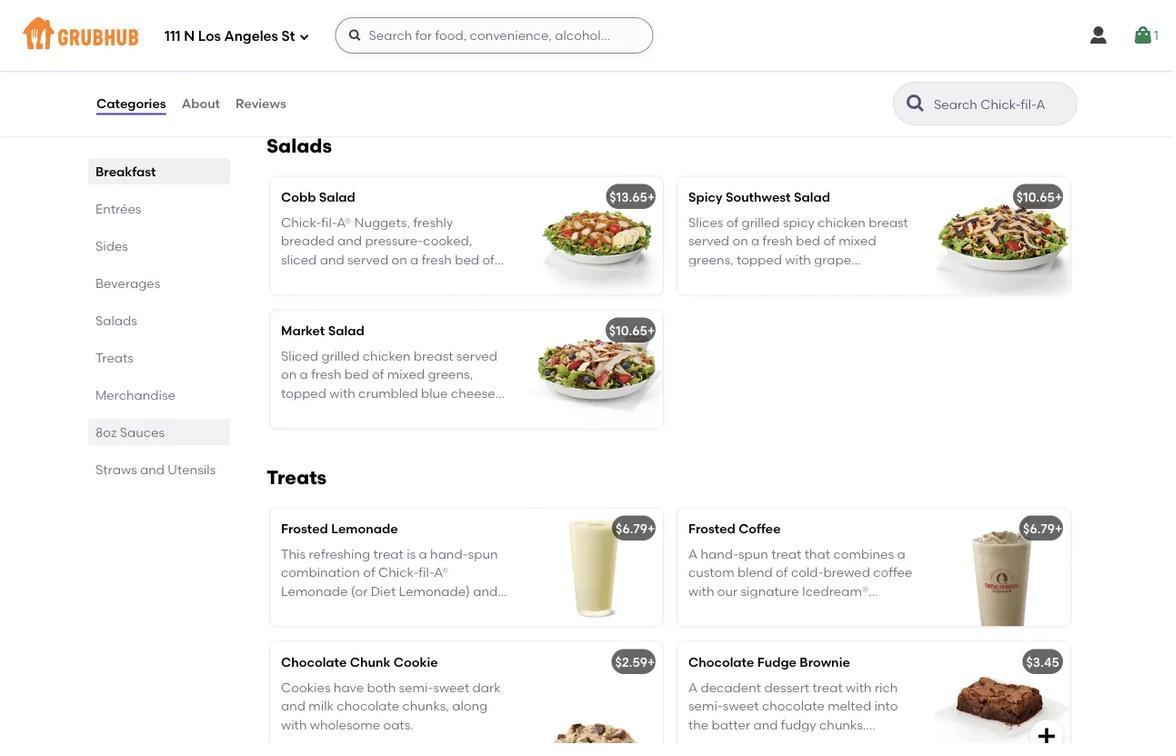 Task type: vqa. For each thing, say whether or not it's contained in the screenshot.
Spicy
yes



Task type: describe. For each thing, give the bounding box(es) containing it.
semi- inside a decadent dessert treat with rich semi-sweet chocolate melted into the batter and fudgy chunks. available individually or in a tray.
[[688, 699, 723, 714]]

categories
[[96, 96, 166, 111]]

icedream® inside the a hand-spun treat that combines a custom blend of cold-brewed coffee with our signature icedream® dessert.
[[802, 584, 869, 599]]

spicy
[[688, 189, 722, 205]]

market salad
[[281, 323, 364, 338]]

gallon beverages image
[[934, 0, 1070, 96]]

111
[[165, 28, 181, 45]]

of inside this refreshing treat is a hand-spun combination of chick-fil-a® lemonade (or diet lemonade) and our signature icedream® dessert.
[[363, 565, 375, 581]]

dessert. inside this refreshing treat is a hand-spun combination of chick-fil-a® lemonade (or diet lemonade) and our signature icedream® dessert.
[[435, 602, 484, 618]]

$10.65 + for spicy southwest salad
[[1016, 189, 1062, 205]]

oats.
[[383, 717, 413, 733]]

+ for chocolate chunk cookie
[[647, 655, 655, 670]]

hand- inside the a hand-spun treat that combines a custom blend of cold-brewed coffee with our signature icedream® dessert.
[[701, 547, 738, 562]]

salads tab
[[95, 311, 223, 330]]

chunk
[[350, 655, 390, 670]]

8oz sauces
[[95, 425, 165, 440]]

straws and utensils
[[95, 462, 216, 477]]

about
[[182, 96, 220, 111]]

$2.59
[[615, 655, 647, 670]]

spun inside this refreshing treat is a hand-spun combination of chick-fil-a® lemonade (or diet lemonade) and our signature icedream® dessert.
[[468, 547, 498, 562]]

8oz
[[95, 425, 117, 440]]

our inside this refreshing treat is a hand-spun combination of chick-fil-a® lemonade (or diet lemonade) and our signature icedream® dessert.
[[281, 602, 301, 618]]

search icon image
[[905, 93, 927, 115]]

salad right southwest
[[794, 189, 830, 205]]

with inside cookies have both semi-sweet dark and milk chocolate chunks, along with wholesome oats.
[[281, 717, 307, 733]]

have
[[334, 680, 364, 696]]

a®
[[434, 565, 448, 581]]

angeles
[[224, 28, 278, 45]]

sauces
[[120, 425, 165, 440]]

a hand-spun treat that combines a custom blend of cold-brewed coffee with our signature icedream® dessert.
[[688, 547, 912, 618]]

chunks.
[[819, 717, 866, 733]]

this refreshing treat is a hand-spun combination of chick-fil-a® lemonade (or diet lemonade) and our signature icedream® dessert.
[[281, 547, 498, 618]]

combination
[[281, 565, 360, 581]]

a inside this refreshing treat is a hand-spun combination of chick-fil-a® lemonade (or diet lemonade) and our signature icedream® dessert.
[[419, 547, 427, 562]]

salads inside salads tab
[[95, 313, 137, 328]]

main navigation navigation
[[0, 0, 1173, 71]]

0 horizontal spatial svg image
[[348, 28, 362, 43]]

with inside the a hand-spun treat that combines a custom blend of cold-brewed coffee with our signature icedream® dessert.
[[688, 584, 714, 599]]

and inside tab
[[140, 462, 165, 477]]

that
[[805, 547, 830, 562]]

reviews button
[[235, 71, 287, 136]]

batter
[[712, 717, 750, 733]]

fudge
[[757, 655, 797, 670]]

refreshing
[[309, 547, 370, 562]]

$10.65 + for market salad
[[609, 323, 655, 338]]

diet
[[371, 584, 396, 599]]

combines
[[833, 547, 894, 562]]

$6.79 + for a hand-spun treat that combines a custom blend of cold-brewed coffee with our signature icedream® dessert.
[[1023, 521, 1062, 537]]

cobb salad image
[[526, 177, 663, 295]]

market salad image
[[526, 311, 663, 429]]

categories button
[[95, 71, 167, 136]]

utensils
[[168, 462, 216, 477]]

spun inside the a hand-spun treat that combines a custom blend of cold-brewed coffee with our signature icedream® dessert.
[[738, 547, 768, 562]]

sides
[[95, 238, 128, 254]]

cobb salad
[[281, 189, 355, 205]]

lemonade)
[[399, 584, 470, 599]]

reviews
[[236, 96, 286, 111]]

1 button
[[1132, 19, 1158, 52]]

+ for spicy southwest salad
[[1055, 189, 1062, 205]]

cookies
[[281, 680, 331, 696]]

1% cows milk button
[[270, 0, 663, 96]]

coffee
[[873, 565, 912, 581]]

0 horizontal spatial svg image
[[299, 31, 310, 42]]

milk inside cookies have both semi-sweet dark and milk chocolate chunks, along with wholesome oats.
[[309, 699, 334, 714]]

$6.79 for a hand-spun treat that combines a custom blend of cold-brewed coffee with our signature icedream® dessert.
[[1023, 521, 1055, 537]]

a inside the a hand-spun treat that combines a custom blend of cold-brewed coffee with our signature icedream® dessert.
[[897, 547, 905, 562]]

+ for frosted coffee
[[1055, 521, 1062, 537]]

dark
[[472, 680, 501, 696]]

salad for $13.65 +
[[319, 189, 355, 205]]

0 vertical spatial lemonade
[[331, 521, 398, 537]]

fudgy
[[781, 717, 816, 733]]

melted
[[828, 699, 871, 714]]

chunks,
[[402, 699, 449, 714]]

and inside this refreshing treat is a hand-spun combination of chick-fil-a® lemonade (or diet lemonade) and our signature icedream® dessert.
[[473, 584, 498, 599]]

tray.
[[862, 736, 889, 745]]

wholesome
[[310, 717, 380, 733]]

8oz sauces tab
[[95, 423, 223, 442]]

chocolate for both
[[337, 699, 399, 714]]

breakfast tab
[[95, 162, 223, 181]]

along
[[452, 699, 487, 714]]

cobb
[[281, 189, 316, 205]]

1% cows milk
[[281, 16, 363, 31]]

hand- inside this refreshing treat is a hand-spun combination of chick-fil-a® lemonade (or diet lemonade) and our signature icedream® dessert.
[[430, 547, 468, 562]]

sides tab
[[95, 236, 223, 256]]

$2.59 +
[[615, 655, 655, 670]]

1%
[[281, 16, 297, 31]]

beverages tab
[[95, 274, 223, 293]]

cookies have both semi-sweet dark and milk chocolate chunks, along with wholesome oats.
[[281, 680, 501, 733]]

brewed
[[823, 565, 870, 581]]

coffee
[[739, 521, 781, 537]]

treat for frosted
[[771, 547, 801, 562]]

2 horizontal spatial svg image
[[1087, 25, 1109, 46]]

decadent
[[701, 680, 761, 696]]

individually
[[748, 736, 818, 745]]

$10.65 for spicy southwest salad
[[1016, 189, 1055, 205]]

a inside a decadent dessert treat with rich semi-sweet chocolate melted into the batter and fudgy chunks. available individually or in a tray.
[[850, 736, 859, 745]]

of inside the a hand-spun treat that combines a custom blend of cold-brewed coffee with our signature icedream® dessert.
[[776, 565, 788, 581]]

lemonade inside this refreshing treat is a hand-spun combination of chick-fil-a® lemonade (or diet lemonade) and our signature icedream® dessert.
[[281, 584, 348, 599]]

beverages
[[95, 276, 160, 291]]

$13.65 +
[[610, 189, 655, 205]]

signature inside this refreshing treat is a hand-spun combination of chick-fil-a® lemonade (or diet lemonade) and our signature icedream® dessert.
[[304, 602, 363, 618]]

$6.79 for this refreshing treat is a hand-spun combination of chick-fil-a® lemonade (or diet lemonade) and our signature icedream® dessert.
[[616, 521, 647, 537]]

dessert. inside the a hand-spun treat that combines a custom blend of cold-brewed coffee with our signature icedream® dessert.
[[688, 602, 737, 618]]

1 horizontal spatial treats
[[266, 466, 327, 489]]

los
[[198, 28, 221, 45]]

chocolate chunk cookie
[[281, 655, 438, 670]]

brownie
[[800, 655, 850, 670]]



Task type: locate. For each thing, give the bounding box(es) containing it.
frosted
[[281, 521, 328, 537], [688, 521, 735, 537]]

1 vertical spatial sweet
[[723, 699, 759, 714]]

treats inside "tab"
[[95, 350, 134, 366]]

cows
[[300, 16, 335, 31]]

straws and utensils tab
[[95, 460, 223, 479]]

1 $6.79 from the left
[[616, 521, 647, 537]]

0 horizontal spatial a
[[419, 547, 427, 562]]

icedream® down diet
[[366, 602, 432, 618]]

milk right cows
[[338, 16, 363, 31]]

0 vertical spatial $10.65
[[1016, 189, 1055, 205]]

1 vertical spatial lemonade
[[281, 584, 348, 599]]

1 horizontal spatial with
[[688, 584, 714, 599]]

frosted lemonade
[[281, 521, 398, 537]]

1 a from the top
[[688, 547, 698, 562]]

svg image
[[1087, 25, 1109, 46], [348, 28, 362, 43], [1036, 726, 1058, 745]]

the
[[688, 717, 709, 733]]

treat down brownie
[[812, 680, 843, 696]]

chocolate for dessert
[[762, 699, 825, 714]]

1 horizontal spatial hand-
[[701, 547, 738, 562]]

and
[[140, 462, 165, 477], [473, 584, 498, 599], [281, 699, 306, 714], [753, 717, 778, 733]]

is
[[407, 547, 416, 562]]

blend
[[737, 565, 773, 581]]

2 frosted from the left
[[688, 521, 735, 537]]

0 vertical spatial a
[[688, 547, 698, 562]]

$10.65 for market salad
[[609, 323, 647, 338]]

1 vertical spatial semi-
[[688, 699, 723, 714]]

treat inside this refreshing treat is a hand-spun combination of chick-fil-a® lemonade (or diet lemonade) and our signature icedream® dessert.
[[373, 547, 404, 562]]

hand- up custom
[[701, 547, 738, 562]]

our inside the a hand-spun treat that combines a custom blend of cold-brewed coffee with our signature icedream® dessert.
[[717, 584, 738, 599]]

frosted up this
[[281, 521, 328, 537]]

icedream®
[[802, 584, 869, 599], [366, 602, 432, 618]]

1 chocolate from the left
[[337, 699, 399, 714]]

cold-
[[791, 565, 823, 581]]

and up individually
[[753, 717, 778, 733]]

st
[[281, 28, 295, 45]]

0 vertical spatial $10.65 +
[[1016, 189, 1062, 205]]

straws
[[95, 462, 137, 477]]

a inside the a hand-spun treat that combines a custom blend of cold-brewed coffee with our signature icedream® dessert.
[[688, 547, 698, 562]]

and inside a decadent dessert treat with rich semi-sweet chocolate melted into the batter and fudgy chunks. available individually or in a tray.
[[753, 717, 778, 733]]

chocolate inside cookies have both semi-sweet dark and milk chocolate chunks, along with wholesome oats.
[[337, 699, 399, 714]]

chocolate
[[337, 699, 399, 714], [762, 699, 825, 714]]

spun up blend
[[738, 547, 768, 562]]

2 horizontal spatial with
[[846, 680, 872, 696]]

1 horizontal spatial dessert.
[[688, 602, 737, 618]]

chocolate up fudgy
[[762, 699, 825, 714]]

1 vertical spatial milk
[[309, 699, 334, 714]]

spicy southwest salad image
[[934, 177, 1070, 295]]

2 chocolate from the left
[[688, 655, 754, 670]]

or
[[821, 736, 833, 745]]

svg image right cows
[[348, 28, 362, 43]]

treat up the cold-
[[771, 547, 801, 562]]

frosted for hand-
[[688, 521, 735, 537]]

southwest
[[726, 189, 791, 205]]

hand- up a®
[[430, 547, 468, 562]]

$6.79 + for this refreshing treat is a hand-spun combination of chick-fil-a® lemonade (or diet lemonade) and our signature icedream® dessert.
[[616, 521, 655, 537]]

0 vertical spatial with
[[688, 584, 714, 599]]

2 a from the top
[[688, 680, 698, 696]]

0 horizontal spatial treats
[[95, 350, 134, 366]]

svg image down '$3.45'
[[1036, 726, 1058, 745]]

spun up lemonade)
[[468, 547, 498, 562]]

1 vertical spatial icedream®
[[366, 602, 432, 618]]

1 vertical spatial our
[[281, 602, 301, 618]]

+ for cobb salad
[[647, 189, 655, 205]]

a
[[688, 547, 698, 562], [688, 680, 698, 696]]

both
[[367, 680, 396, 696]]

Search for food, convenience, alcohol... search field
[[335, 17, 653, 54]]

treats tab
[[95, 348, 223, 367]]

+
[[647, 189, 655, 205], [1055, 189, 1062, 205], [647, 323, 655, 338], [647, 521, 655, 537], [1055, 521, 1062, 537], [647, 655, 655, 670]]

signature
[[741, 584, 799, 599], [304, 602, 363, 618]]

1 horizontal spatial frosted
[[688, 521, 735, 537]]

svg image left "1" button
[[1087, 25, 1109, 46]]

1 vertical spatial salads
[[95, 313, 137, 328]]

2 $6.79 + from the left
[[1023, 521, 1062, 537]]

sweet up batter
[[723, 699, 759, 714]]

0 horizontal spatial $6.79
[[616, 521, 647, 537]]

1 of from the left
[[363, 565, 375, 581]]

salad for $10.65 +
[[328, 323, 364, 338]]

milk
[[338, 16, 363, 31], [309, 699, 334, 714]]

0 horizontal spatial milk
[[309, 699, 334, 714]]

market
[[281, 323, 325, 338]]

0 horizontal spatial sweet
[[433, 680, 469, 696]]

1 horizontal spatial treat
[[771, 547, 801, 562]]

0 vertical spatial signature
[[741, 584, 799, 599]]

salad right market
[[328, 323, 364, 338]]

into
[[874, 699, 898, 714]]

2 horizontal spatial a
[[897, 547, 905, 562]]

2 dessert. from the left
[[688, 602, 737, 618]]

treats up the frosted lemonade
[[266, 466, 327, 489]]

0 horizontal spatial treat
[[373, 547, 404, 562]]

semi- up chunks,
[[399, 680, 433, 696]]

1 dessert. from the left
[[435, 602, 484, 618]]

1 horizontal spatial chocolate
[[762, 699, 825, 714]]

custom
[[688, 565, 734, 581]]

$10.65
[[1016, 189, 1055, 205], [609, 323, 647, 338]]

$13.65
[[610, 189, 647, 205]]

chocolate chunk cookie image
[[526, 642, 663, 745]]

n
[[184, 28, 195, 45]]

a right is
[[419, 547, 427, 562]]

svg image
[[1132, 25, 1154, 46], [299, 31, 310, 42], [628, 61, 650, 83]]

0 horizontal spatial $10.65 +
[[609, 323, 655, 338]]

0 horizontal spatial $6.79 +
[[616, 521, 655, 537]]

0 vertical spatial treats
[[95, 350, 134, 366]]

dessert. down lemonade)
[[435, 602, 484, 618]]

0 horizontal spatial chocolate
[[281, 655, 347, 670]]

1 horizontal spatial a
[[850, 736, 859, 745]]

treat for chocolate
[[812, 680, 843, 696]]

icedream® down the brewed
[[802, 584, 869, 599]]

a up the
[[688, 680, 698, 696]]

1 horizontal spatial chocolate
[[688, 655, 754, 670]]

lemonade up refreshing
[[331, 521, 398, 537]]

a for a hand-spun treat that combines a custom blend of cold-brewed coffee with our signature icedream® dessert.
[[688, 547, 698, 562]]

2 hand- from the left
[[701, 547, 738, 562]]

chocolate down both
[[337, 699, 399, 714]]

sweet up along
[[433, 680, 469, 696]]

treat inside a decadent dessert treat with rich semi-sweet chocolate melted into the batter and fudgy chunks. available individually or in a tray.
[[812, 680, 843, 696]]

1 vertical spatial with
[[846, 680, 872, 696]]

0 horizontal spatial $10.65
[[609, 323, 647, 338]]

2 vertical spatial with
[[281, 717, 307, 733]]

chocolate up cookies
[[281, 655, 347, 670]]

signature inside the a hand-spun treat that combines a custom blend of cold-brewed coffee with our signature icedream® dessert.
[[741, 584, 799, 599]]

salad right cobb
[[319, 189, 355, 205]]

and down cookies
[[281, 699, 306, 714]]

0 horizontal spatial salads
[[95, 313, 137, 328]]

$6.79 +
[[616, 521, 655, 537], [1023, 521, 1062, 537]]

chocolate fudge brownie
[[688, 655, 850, 670]]

1 horizontal spatial signature
[[741, 584, 799, 599]]

milk inside button
[[338, 16, 363, 31]]

1 $6.79 + from the left
[[616, 521, 655, 537]]

0 horizontal spatial chocolate
[[337, 699, 399, 714]]

0 vertical spatial milk
[[338, 16, 363, 31]]

1 vertical spatial $10.65
[[609, 323, 647, 338]]

a
[[419, 547, 427, 562], [897, 547, 905, 562], [850, 736, 859, 745]]

treats up merchandise on the left bottom of page
[[95, 350, 134, 366]]

salads down beverages
[[95, 313, 137, 328]]

2 $6.79 from the left
[[1023, 521, 1055, 537]]

1 horizontal spatial our
[[717, 584, 738, 599]]

our down custom
[[717, 584, 738, 599]]

salads up cobb
[[266, 134, 332, 157]]

0 horizontal spatial spun
[[468, 547, 498, 562]]

cookie
[[394, 655, 438, 670]]

breakfast
[[95, 164, 156, 179]]

treats
[[95, 350, 134, 366], [266, 466, 327, 489]]

0 vertical spatial sweet
[[433, 680, 469, 696]]

sweet inside cookies have both semi-sweet dark and milk chocolate chunks, along with wholesome oats.
[[433, 680, 469, 696]]

1 horizontal spatial $10.65 +
[[1016, 189, 1062, 205]]

milk down cookies
[[309, 699, 334, 714]]

svg image inside "1" button
[[1132, 25, 1154, 46]]

signature down (or
[[304, 602, 363, 618]]

1 horizontal spatial $6.79 +
[[1023, 521, 1062, 537]]

our
[[717, 584, 738, 599], [281, 602, 301, 618]]

+ for market salad
[[647, 323, 655, 338]]

+ for frosted lemonade
[[647, 521, 655, 537]]

2 horizontal spatial treat
[[812, 680, 843, 696]]

1 horizontal spatial $6.79
[[1023, 521, 1055, 537]]

semi-
[[399, 680, 433, 696], [688, 699, 723, 714]]

1 frosted from the left
[[281, 521, 328, 537]]

with down cookies
[[281, 717, 307, 733]]

spicy southwest salad
[[688, 189, 830, 205]]

available
[[688, 736, 745, 745]]

0 vertical spatial our
[[717, 584, 738, 599]]

(or
[[351, 584, 368, 599]]

with inside a decadent dessert treat with rich semi-sweet chocolate melted into the batter and fudgy chunks. available individually or in a tray.
[[846, 680, 872, 696]]

0 horizontal spatial hand-
[[430, 547, 468, 562]]

frosted up custom
[[688, 521, 735, 537]]

2 chocolate from the left
[[762, 699, 825, 714]]

a inside a decadent dessert treat with rich semi-sweet chocolate melted into the batter and fudgy chunks. available individually or in a tray.
[[688, 680, 698, 696]]

entrées tab
[[95, 199, 223, 218]]

salads
[[266, 134, 332, 157], [95, 313, 137, 328]]

and inside cookies have both semi-sweet dark and milk chocolate chunks, along with wholesome oats.
[[281, 699, 306, 714]]

icedream® inside this refreshing treat is a hand-spun combination of chick-fil-a® lemonade (or diet lemonade) and our signature icedream® dessert.
[[366, 602, 432, 618]]

fil-
[[419, 565, 434, 581]]

1 hand- from the left
[[430, 547, 468, 562]]

1 horizontal spatial sweet
[[723, 699, 759, 714]]

chocolate
[[281, 655, 347, 670], [688, 655, 754, 670]]

0 horizontal spatial icedream®
[[366, 602, 432, 618]]

frosted lemonade image
[[526, 509, 663, 627]]

semi- inside cookies have both semi-sweet dark and milk chocolate chunks, along with wholesome oats.
[[399, 680, 433, 696]]

chick-
[[378, 565, 419, 581]]

signature down blend
[[741, 584, 799, 599]]

0 horizontal spatial of
[[363, 565, 375, 581]]

about button
[[181, 71, 221, 136]]

a decadent dessert treat with rich semi-sweet chocolate melted into the batter and fudgy chunks. available individually or in a tray.
[[688, 680, 898, 745]]

1 horizontal spatial svg image
[[1036, 726, 1058, 745]]

with up melted at the bottom right of the page
[[846, 680, 872, 696]]

of left the cold-
[[776, 565, 788, 581]]

our down the combination
[[281, 602, 301, 618]]

a up custom
[[688, 547, 698, 562]]

in
[[836, 736, 847, 745]]

and right straws
[[140, 462, 165, 477]]

merchandise tab
[[95, 386, 223, 405]]

0 horizontal spatial with
[[281, 717, 307, 733]]

and right lemonade)
[[473, 584, 498, 599]]

1 vertical spatial signature
[[304, 602, 363, 618]]

1 horizontal spatial $10.65
[[1016, 189, 1055, 205]]

2 spun from the left
[[738, 547, 768, 562]]

1 vertical spatial $10.65 +
[[609, 323, 655, 338]]

semi- up the
[[688, 699, 723, 714]]

this
[[281, 547, 306, 562]]

$10.65 +
[[1016, 189, 1062, 205], [609, 323, 655, 338]]

1 horizontal spatial semi-
[[688, 699, 723, 714]]

2 of from the left
[[776, 565, 788, 581]]

111 n los angeles st
[[165, 28, 295, 45]]

1 vertical spatial treats
[[266, 466, 327, 489]]

0 horizontal spatial our
[[281, 602, 301, 618]]

frosted coffee image
[[934, 509, 1070, 627]]

1 spun from the left
[[468, 547, 498, 562]]

0 horizontal spatial dessert.
[[435, 602, 484, 618]]

salad
[[319, 189, 355, 205], [794, 189, 830, 205], [328, 323, 364, 338]]

chocolate up decadent
[[688, 655, 754, 670]]

sweet inside a decadent dessert treat with rich semi-sweet chocolate melted into the batter and fudgy chunks. available individually or in a tray.
[[723, 699, 759, 714]]

chocolate fudge brownie image
[[934, 642, 1070, 745]]

chocolate inside a decadent dessert treat with rich semi-sweet chocolate melted into the batter and fudgy chunks. available individually or in a tray.
[[762, 699, 825, 714]]

1 horizontal spatial icedream®
[[802, 584, 869, 599]]

a up coffee
[[897, 547, 905, 562]]

2 horizontal spatial svg image
[[1132, 25, 1154, 46]]

$6.79
[[616, 521, 647, 537], [1023, 521, 1055, 537]]

0 vertical spatial semi-
[[399, 680, 433, 696]]

treat
[[373, 547, 404, 562], [771, 547, 801, 562], [812, 680, 843, 696]]

a for a decadent dessert treat with rich semi-sweet chocolate melted into the batter and fudgy chunks. available individually or in a tray.
[[688, 680, 698, 696]]

sweet
[[433, 680, 469, 696], [723, 699, 759, 714]]

0 vertical spatial salads
[[266, 134, 332, 157]]

frosted for refreshing
[[281, 521, 328, 537]]

1 horizontal spatial milk
[[338, 16, 363, 31]]

Search Chick-fil-A search field
[[932, 95, 1071, 113]]

with down custom
[[688, 584, 714, 599]]

chocolate for decadent
[[688, 655, 754, 670]]

a right the 'in'
[[850, 736, 859, 745]]

frosted coffee
[[688, 521, 781, 537]]

entrées
[[95, 201, 141, 216]]

1 vertical spatial a
[[688, 680, 698, 696]]

treat up chick-
[[373, 547, 404, 562]]

dessert.
[[435, 602, 484, 618], [688, 602, 737, 618]]

0 horizontal spatial frosted
[[281, 521, 328, 537]]

dessert
[[764, 680, 809, 696]]

of up (or
[[363, 565, 375, 581]]

rich
[[875, 680, 898, 696]]

1 horizontal spatial spun
[[738, 547, 768, 562]]

1 horizontal spatial svg image
[[628, 61, 650, 83]]

treat inside the a hand-spun treat that combines a custom blend of cold-brewed coffee with our signature icedream® dessert.
[[771, 547, 801, 562]]

1 horizontal spatial salads
[[266, 134, 332, 157]]

with
[[688, 584, 714, 599], [846, 680, 872, 696], [281, 717, 307, 733]]

$3.45
[[1026, 655, 1059, 670]]

0 horizontal spatial signature
[[304, 602, 363, 618]]

1% milk image
[[526, 0, 663, 96]]

spun
[[468, 547, 498, 562], [738, 547, 768, 562]]

1 chocolate from the left
[[281, 655, 347, 670]]

0 horizontal spatial semi-
[[399, 680, 433, 696]]

0 vertical spatial icedream®
[[802, 584, 869, 599]]

lemonade down the combination
[[281, 584, 348, 599]]

dessert. down custom
[[688, 602, 737, 618]]

1 horizontal spatial of
[[776, 565, 788, 581]]

chocolate for have
[[281, 655, 347, 670]]

1
[[1154, 28, 1158, 43]]

merchandise
[[95, 387, 175, 403]]



